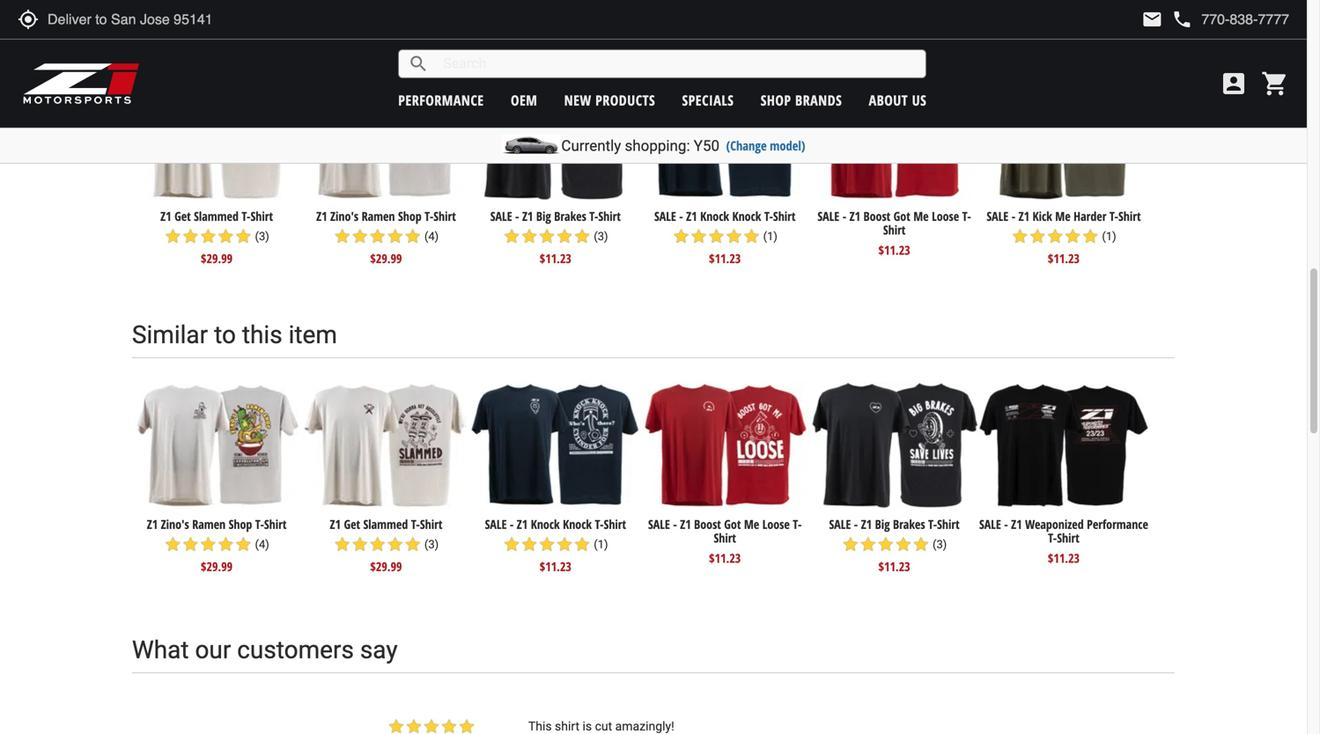 Task type: describe. For each thing, give the bounding box(es) containing it.
0 horizontal spatial shop
[[229, 516, 252, 533]]

sale - z1 kick me harder t-shirt star star star star star (1) $11.23
[[987, 208, 1141, 267]]

mail
[[1142, 9, 1163, 30]]

t- inside sale - z1 kick me harder t-shirt star star star star star (1) $11.23
[[1110, 208, 1119, 225]]

kick
[[1033, 208, 1053, 225]]

1 horizontal spatial sale - z1 boost got me loose t- shirt $11.23
[[818, 208, 972, 259]]

shirt inside sale - z1 kick me harder t-shirt star star star star star (1) $11.23
[[1119, 208, 1141, 225]]

shopping_cart
[[1262, 70, 1290, 98]]

oem link
[[511, 91, 538, 110]]

0 vertical spatial got
[[894, 208, 911, 225]]

currently shopping: y50 (change model)
[[562, 137, 806, 155]]

1 vertical spatial this
[[242, 320, 282, 350]]

our
[[195, 636, 231, 665]]

(change
[[726, 137, 767, 154]]

this shirt is cut amazingly!
[[528, 720, 675, 734]]

1 horizontal spatial z1 zino's ramen shop t-shirt star star star star star (4) $29.99
[[316, 208, 456, 267]]

0 vertical spatial zino's
[[330, 208, 359, 225]]

new products
[[564, 91, 656, 110]]

t- inside sale - z1 weaponized performance t-shirt $11.23
[[1049, 530, 1057, 547]]

0 horizontal spatial brakes
[[554, 208, 587, 225]]

0 horizontal spatial me
[[744, 516, 760, 533]]

products
[[596, 91, 656, 110]]

customers
[[132, 12, 252, 41]]

similar
[[132, 320, 208, 350]]

0 horizontal spatial (4)
[[255, 538, 269, 551]]

- inside sale - z1 weaponized performance t-shirt $11.23
[[1005, 516, 1008, 533]]

1 horizontal spatial get
[[344, 516, 360, 533]]

say
[[360, 636, 398, 665]]

brands
[[796, 91, 842, 110]]

Search search field
[[429, 50, 926, 77]]

sale - z1 weaponized performance t-shirt $11.23
[[980, 516, 1149, 567]]

1 vertical spatial z1 zino's ramen shop t-shirt star star star star star (4) $29.99
[[147, 516, 287, 575]]

performance
[[398, 91, 484, 110]]

1 horizontal spatial ramen
[[362, 208, 395, 225]]

about
[[869, 91, 908, 110]]

0 vertical spatial sale - z1 big brakes t-shirt star star star star star (3) $11.23
[[490, 208, 621, 267]]

0 horizontal spatial loose
[[763, 516, 790, 533]]

1 horizontal spatial big
[[875, 516, 890, 533]]

1 vertical spatial shop
[[398, 208, 422, 225]]

new
[[564, 91, 592, 110]]

(change model) link
[[726, 137, 806, 154]]

1 horizontal spatial (4)
[[425, 230, 439, 243]]

0 horizontal spatial ramen
[[192, 516, 226, 533]]

similar to this item
[[132, 320, 337, 350]]

also
[[495, 12, 541, 41]]

search
[[408, 53, 429, 74]]

shop brands link
[[761, 91, 842, 110]]

account_box
[[1220, 70, 1248, 98]]

1 horizontal spatial sale - z1 knock knock t-shirt star star star star star (1) $11.23
[[655, 208, 796, 267]]

1 horizontal spatial item
[[440, 12, 489, 41]]

cut
[[595, 720, 612, 734]]

...
[[668, 12, 688, 41]]

z1 inside sale - z1 kick me harder t-shirt star star star star star (1) $11.23
[[1019, 208, 1030, 225]]

1 vertical spatial sale - z1 knock knock t-shirt star star star star star (1) $11.23
[[485, 516, 626, 575]]

0 vertical spatial boost
[[864, 208, 891, 225]]

1 vertical spatial boost
[[694, 516, 721, 533]]

phone link
[[1172, 9, 1290, 30]]

about us
[[869, 91, 927, 110]]

0 horizontal spatial sale - z1 boost got me loose t- shirt $11.23
[[648, 516, 802, 567]]

shopping:
[[625, 137, 690, 155]]

what
[[132, 636, 189, 665]]



Task type: vqa. For each thing, say whether or not it's contained in the screenshot.


Task type: locate. For each thing, give the bounding box(es) containing it.
(1) inside sale - z1 kick me harder t-shirt star star star star star (1) $11.23
[[1102, 230, 1117, 243]]

(3)
[[255, 230, 269, 243], [594, 230, 608, 243], [425, 538, 439, 551], [933, 538, 947, 551]]

sale - z1 big brakes t-shirt star star star star star (3) $11.23
[[490, 208, 621, 267], [829, 516, 960, 575]]

item left also
[[440, 12, 489, 41]]

- inside sale - z1 kick me harder t-shirt star star star star star (1) $11.23
[[1012, 208, 1016, 225]]

0 vertical spatial item
[[440, 12, 489, 41]]

(4)
[[425, 230, 439, 243], [255, 538, 269, 551]]

z1 inside sale - z1 weaponized performance t-shirt $11.23
[[1012, 516, 1023, 533]]

1 horizontal spatial zino's
[[330, 208, 359, 225]]

sale - z1 boost got me loose t- shirt $11.23
[[818, 208, 972, 259], [648, 516, 802, 567]]

zino's
[[330, 208, 359, 225], [161, 516, 189, 533]]

star
[[164, 228, 182, 245], [182, 228, 199, 245], [199, 228, 217, 245], [217, 228, 235, 245], [235, 228, 252, 245], [334, 228, 351, 245], [351, 228, 369, 245], [369, 228, 386, 245], [386, 228, 404, 245], [404, 228, 422, 245], [503, 228, 521, 245], [521, 228, 538, 245], [538, 228, 556, 245], [556, 228, 574, 245], [574, 228, 591, 245], [673, 228, 690, 245], [690, 228, 708, 245], [708, 228, 725, 245], [725, 228, 743, 245], [743, 228, 761, 245], [1012, 228, 1029, 245], [1029, 228, 1047, 245], [1047, 228, 1064, 245], [1064, 228, 1082, 245], [1082, 228, 1100, 245], [164, 536, 182, 554], [182, 536, 199, 554], [199, 536, 217, 554], [217, 536, 235, 554], [235, 536, 252, 554], [334, 536, 351, 554], [351, 536, 369, 554], [369, 536, 387, 554], [387, 536, 404, 554], [404, 536, 422, 554], [503, 536, 521, 554], [521, 536, 538, 554], [538, 536, 556, 554], [556, 536, 574, 554], [574, 536, 591, 554], [842, 536, 860, 554], [860, 536, 877, 554], [877, 536, 895, 554], [895, 536, 913, 554], [913, 536, 930, 554]]

me inside sale - z1 kick me harder t-shirt star star star star star (1) $11.23
[[1056, 208, 1071, 225]]

1 vertical spatial brakes
[[893, 516, 926, 533]]

1 vertical spatial got
[[724, 516, 741, 533]]

weaponized
[[1026, 516, 1084, 533]]

got
[[894, 208, 911, 225], [724, 516, 741, 533]]

0 vertical spatial shop
[[761, 91, 792, 110]]

t-
[[242, 208, 251, 225], [425, 208, 434, 225], [590, 208, 599, 225], [765, 208, 773, 225], [963, 208, 972, 225], [1110, 208, 1119, 225], [255, 516, 264, 533], [411, 516, 420, 533], [595, 516, 604, 533], [793, 516, 802, 533], [929, 516, 937, 533], [1049, 530, 1057, 547]]

0 vertical spatial big
[[536, 208, 551, 225]]

1 horizontal spatial got
[[894, 208, 911, 225]]

1 vertical spatial zino's
[[161, 516, 189, 533]]

0 horizontal spatial slammed
[[194, 208, 239, 225]]

new products link
[[564, 91, 656, 110]]

sale inside sale - z1 weaponized performance t-shirt $11.23
[[980, 516, 1002, 533]]

get
[[175, 208, 191, 225], [344, 516, 360, 533]]

big
[[536, 208, 551, 225], [875, 516, 890, 533]]

2 horizontal spatial shop
[[761, 91, 792, 110]]

0 vertical spatial z1 zino's ramen shop t-shirt star star star star star (4) $29.99
[[316, 208, 456, 267]]

1 vertical spatial loose
[[763, 516, 790, 533]]

z1 zino's ramen shop t-shirt star star star star star (4) $29.99
[[316, 208, 456, 267], [147, 516, 287, 575]]

1 horizontal spatial loose
[[932, 208, 960, 225]]

oem
[[511, 91, 538, 110]]

1 horizontal spatial z1 get slammed t-shirt star star star star star (3) $29.99
[[330, 516, 443, 575]]

boost
[[864, 208, 891, 225], [694, 516, 721, 533]]

customers
[[237, 636, 354, 665]]

0 horizontal spatial sale - z1 knock knock t-shirt star star star star star (1) $11.23
[[485, 516, 626, 575]]

0 vertical spatial ramen
[[362, 208, 395, 225]]

y50
[[694, 137, 720, 155]]

brakes
[[554, 208, 587, 225], [893, 516, 926, 533]]

1 vertical spatial (4)
[[255, 538, 269, 551]]

harder
[[1074, 208, 1107, 225]]

(1)
[[764, 230, 778, 243], [1102, 230, 1117, 243], [594, 538, 608, 551]]

to
[[214, 320, 236, 350]]

currently
[[562, 137, 621, 155]]

shirt
[[555, 720, 580, 734]]

1 horizontal spatial (1)
[[764, 230, 778, 243]]

0 horizontal spatial boost
[[694, 516, 721, 533]]

item right the to
[[289, 320, 337, 350]]

0 horizontal spatial (1)
[[594, 538, 608, 551]]

this up search
[[394, 12, 434, 41]]

1 horizontal spatial sale - z1 big brakes t-shirt star star star star star (3) $11.23
[[829, 516, 960, 575]]

1 vertical spatial slammed
[[363, 516, 408, 533]]

1 vertical spatial get
[[344, 516, 360, 533]]

mail phone
[[1142, 9, 1193, 30]]

0 vertical spatial brakes
[[554, 208, 587, 225]]

1 vertical spatial item
[[289, 320, 337, 350]]

0 horizontal spatial this
[[242, 320, 282, 350]]

0 horizontal spatial big
[[536, 208, 551, 225]]

what our customers say
[[132, 636, 398, 665]]

slammed
[[194, 208, 239, 225], [363, 516, 408, 533]]

0 vertical spatial sale - z1 knock knock t-shirt star star star star star (1) $11.23
[[655, 208, 796, 267]]

0 horizontal spatial item
[[289, 320, 337, 350]]

z1 get slammed t-shirt star star star star star (3) $29.99
[[160, 208, 273, 267], [330, 516, 443, 575]]

is
[[583, 720, 592, 734]]

this
[[394, 12, 434, 41], [242, 320, 282, 350]]

0 horizontal spatial zino's
[[161, 516, 189, 533]]

amazingly!
[[616, 720, 675, 734]]

1 vertical spatial sale - z1 boost got me loose t- shirt $11.23
[[648, 516, 802, 567]]

item
[[440, 12, 489, 41], [289, 320, 337, 350]]

loose
[[932, 208, 960, 225], [763, 516, 790, 533]]

mail link
[[1142, 9, 1163, 30]]

0 vertical spatial this
[[394, 12, 434, 41]]

0 vertical spatial (4)
[[425, 230, 439, 243]]

shirt
[[251, 208, 273, 225], [434, 208, 456, 225], [599, 208, 621, 225], [773, 208, 796, 225], [1119, 208, 1141, 225], [883, 222, 906, 238], [264, 516, 287, 533], [420, 516, 443, 533], [604, 516, 626, 533], [937, 516, 960, 533], [714, 530, 736, 547], [1057, 530, 1080, 547]]

0 horizontal spatial get
[[175, 208, 191, 225]]

0 vertical spatial loose
[[932, 208, 960, 225]]

shirt inside sale - z1 weaponized performance t-shirt $11.23
[[1057, 530, 1080, 547]]

z1 motorsports logo image
[[22, 62, 140, 106]]

me
[[914, 208, 929, 225], [1056, 208, 1071, 225], [744, 516, 760, 533]]

purchased
[[547, 12, 662, 41]]

about us link
[[869, 91, 927, 110]]

account_box link
[[1216, 70, 1253, 98]]

who
[[258, 12, 304, 41]]

1 horizontal spatial shop
[[398, 208, 422, 225]]

$11.23
[[879, 242, 911, 259], [540, 250, 572, 267], [709, 250, 741, 267], [1048, 250, 1080, 267], [709, 550, 741, 567], [1048, 550, 1080, 567], [540, 558, 572, 575], [879, 558, 911, 575]]

0 vertical spatial slammed
[[194, 208, 239, 225]]

bought
[[310, 12, 387, 41]]

ramen
[[362, 208, 395, 225], [192, 516, 226, 533]]

1 vertical spatial sale - z1 big brakes t-shirt star star star star star (3) $11.23
[[829, 516, 960, 575]]

2 vertical spatial shop
[[229, 516, 252, 533]]

2 horizontal spatial (1)
[[1102, 230, 1117, 243]]

performance link
[[398, 91, 484, 110]]

specials
[[682, 91, 734, 110]]

0 horizontal spatial sale - z1 big brakes t-shirt star star star star star (3) $11.23
[[490, 208, 621, 267]]

us
[[912, 91, 927, 110]]

1 horizontal spatial boost
[[864, 208, 891, 225]]

phone
[[1172, 9, 1193, 30]]

1 horizontal spatial brakes
[[893, 516, 926, 533]]

1 horizontal spatial me
[[914, 208, 929, 225]]

$11.23 inside sale - z1 weaponized performance t-shirt $11.23
[[1048, 550, 1080, 567]]

0 vertical spatial get
[[175, 208, 191, 225]]

sale inside sale - z1 kick me harder t-shirt star star star star star (1) $11.23
[[987, 208, 1009, 225]]

shopping_cart link
[[1257, 70, 1290, 98]]

z1
[[160, 208, 171, 225], [316, 208, 327, 225], [522, 208, 533, 225], [686, 208, 697, 225], [850, 208, 861, 225], [1019, 208, 1030, 225], [147, 516, 158, 533], [330, 516, 341, 533], [517, 516, 528, 533], [680, 516, 691, 533], [861, 516, 872, 533], [1012, 516, 1023, 533]]

0 horizontal spatial z1 zino's ramen shop t-shirt star star star star star (4) $29.99
[[147, 516, 287, 575]]

2 horizontal spatial me
[[1056, 208, 1071, 225]]

this right the to
[[242, 320, 282, 350]]

0 horizontal spatial got
[[724, 516, 741, 533]]

performance
[[1087, 516, 1149, 533]]

0 vertical spatial z1 get slammed t-shirt star star star star star (3) $29.99
[[160, 208, 273, 267]]

this
[[528, 720, 552, 734]]

1 horizontal spatial slammed
[[363, 516, 408, 533]]

specials link
[[682, 91, 734, 110]]

0 horizontal spatial z1 get slammed t-shirt star star star star star (3) $29.99
[[160, 208, 273, 267]]

my_location
[[18, 9, 39, 30]]

shop
[[761, 91, 792, 110], [398, 208, 422, 225], [229, 516, 252, 533]]

1 vertical spatial ramen
[[192, 516, 226, 533]]

-
[[515, 208, 519, 225], [679, 208, 683, 225], [843, 208, 847, 225], [1012, 208, 1016, 225], [510, 516, 514, 533], [673, 516, 677, 533], [854, 516, 858, 533], [1005, 516, 1008, 533]]

$11.23 inside sale - z1 kick me harder t-shirt star star star star star (1) $11.23
[[1048, 250, 1080, 267]]

sale - z1 knock knock t-shirt star star star star star (1) $11.23
[[655, 208, 796, 267], [485, 516, 626, 575]]

1 horizontal spatial this
[[394, 12, 434, 41]]

0 vertical spatial sale - z1 boost got me loose t- shirt $11.23
[[818, 208, 972, 259]]

customers who bought this item also purchased ...
[[132, 12, 688, 41]]

model)
[[770, 137, 806, 154]]

1 vertical spatial z1 get slammed t-shirt star star star star star (3) $29.99
[[330, 516, 443, 575]]

sale
[[490, 208, 512, 225], [655, 208, 676, 225], [818, 208, 840, 225], [987, 208, 1009, 225], [485, 516, 507, 533], [648, 516, 670, 533], [829, 516, 851, 533], [980, 516, 1002, 533]]

$29.99
[[201, 250, 233, 267], [370, 250, 402, 267], [201, 558, 233, 575], [370, 558, 402, 575]]

1 vertical spatial big
[[875, 516, 890, 533]]

shop brands
[[761, 91, 842, 110]]

knock
[[700, 208, 729, 225], [733, 208, 762, 225], [531, 516, 560, 533], [563, 516, 592, 533]]



